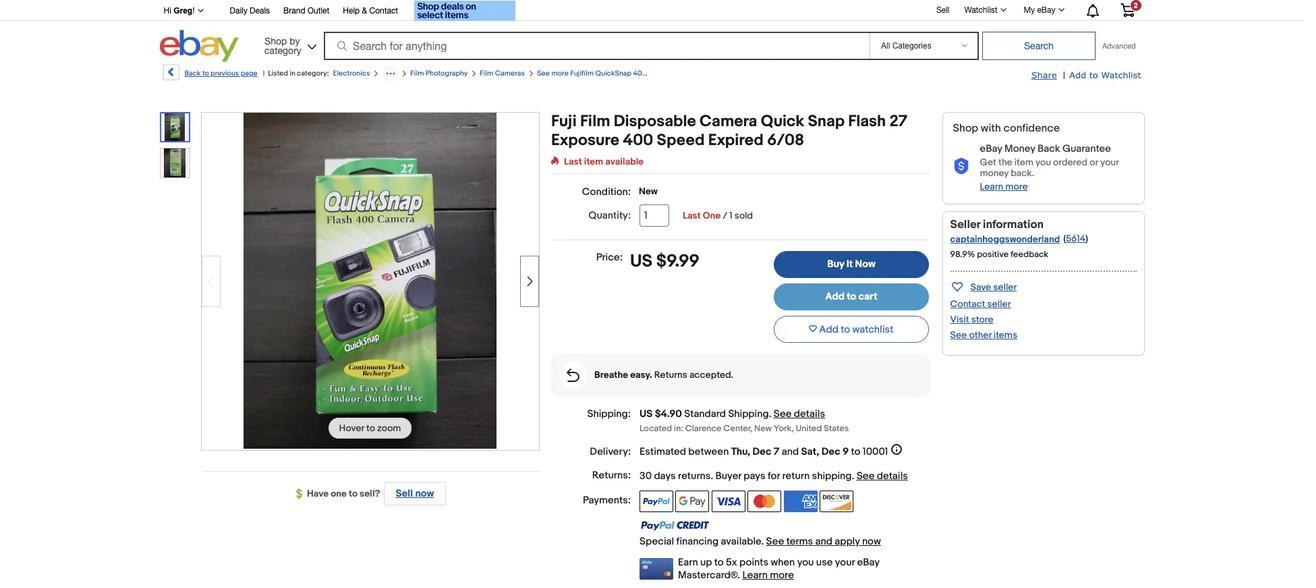 Task type: vqa. For each thing, say whether or not it's contained in the screenshot.
accepted.
yes



Task type: describe. For each thing, give the bounding box(es) containing it.
contact seller visit store see other items
[[950, 298, 1018, 341]]

quick
[[761, 112, 805, 131]]

single
[[671, 69, 691, 78]]

to right 9
[[851, 445, 861, 458]]

save seller button
[[950, 279, 1017, 294]]

1 horizontal spatial new
[[754, 423, 772, 434]]

us for us $4.90
[[640, 408, 653, 420]]

see inside contact seller visit store see other items
[[950, 329, 967, 341]]

us $4.90
[[640, 408, 682, 420]]

sell now link
[[380, 482, 446, 505]]

york,
[[774, 423, 794, 434]]

you inside earn up to 5x points when you use your ebay mastercard®.
[[797, 556, 814, 569]]

accepted.
[[690, 369, 734, 381]]

shop for shop by category
[[265, 35, 287, 46]]

to right one
[[349, 488, 358, 499]]

previous
[[211, 69, 239, 78]]

you inside ebay money back guarantee get the item you ordered or your money back. learn more
[[1036, 157, 1051, 168]]

visa image
[[712, 490, 746, 512]]

ordered
[[1053, 157, 1088, 168]]

with
[[981, 122, 1001, 135]]

(
[[1064, 233, 1066, 244]]

0 horizontal spatial new
[[639, 186, 658, 197]]

shipping
[[812, 469, 852, 482]]

5614
[[1066, 233, 1086, 244]]

share
[[1031, 70, 1057, 80]]

&
[[362, 6, 367, 16]]

have
[[307, 488, 329, 499]]

located
[[640, 423, 672, 434]]

price:
[[596, 251, 623, 264]]

film left photography
[[411, 69, 424, 78]]

see details link for standard shipping . see details
[[774, 408, 825, 420]]

see more fujifilm quicksnap 400 35mm single use film ca... link
[[537, 69, 738, 78]]

pays
[[744, 469, 766, 482]]

last for last one / 1 sold
[[683, 210, 701, 221]]

back.
[[1011, 167, 1035, 179]]

american express image
[[784, 490, 818, 512]]

google pay image
[[676, 490, 709, 512]]

visit store link
[[950, 314, 994, 325]]

save
[[971, 281, 991, 293]]

estimated between thu, dec 7 and sat, dec 9 to 10001
[[640, 445, 888, 458]]

seller information captainhoggswonderland ( 5614 ) 98.9% positive feedback
[[950, 218, 1088, 260]]

get an extra 15% off image
[[414, 1, 516, 21]]

35mm
[[648, 69, 669, 78]]

money
[[980, 167, 1009, 179]]

last one / 1 sold
[[683, 210, 753, 221]]

flash
[[848, 112, 886, 131]]

sell for sell now
[[396, 487, 413, 500]]

film inside fuji film disposable camera quick snap flash 27 exposure 400 speed expired 6/08
[[580, 112, 610, 131]]

buy it now link
[[774, 251, 929, 278]]

and for 7
[[782, 445, 799, 458]]

see right cameras
[[537, 69, 550, 78]]

seller for contact
[[988, 298, 1011, 310]]

1 horizontal spatial .
[[769, 408, 772, 420]]

it
[[847, 258, 853, 271]]

0 horizontal spatial |
[[263, 69, 265, 78]]

watchlist inside 'share | add to watchlist'
[[1101, 70, 1141, 80]]

earn up to 5x points when you use your ebay mastercard®.
[[678, 556, 880, 581]]

captainhoggswonderland
[[950, 233, 1060, 245]]

us $9.99 main content
[[551, 112, 930, 581]]

ebay inside ebay money back guarantee get the item you ordered or your money back. learn more
[[980, 142, 1002, 155]]

27
[[890, 112, 908, 131]]

located in: clarence center, new york, united states
[[640, 423, 849, 434]]

advanced link
[[1096, 32, 1143, 59]]

0 horizontal spatial .
[[711, 469, 713, 482]]

mastercard®.
[[678, 569, 740, 581]]

shop by category button
[[259, 30, 319, 59]]

category
[[265, 45, 301, 56]]

see details link for 30 days returns . buyer pays for return shipping . see details
[[857, 469, 908, 482]]

shop by category banner
[[156, 0, 1145, 65]]

Search for anything text field
[[326, 33, 867, 59]]

share | add to watchlist
[[1031, 70, 1141, 81]]

information
[[983, 218, 1044, 231]]

have one to sell?
[[307, 488, 380, 499]]

discover image
[[820, 490, 854, 512]]

estimated
[[640, 445, 686, 458]]

to inside 'share | add to watchlist'
[[1090, 70, 1098, 80]]

your inside earn up to 5x points when you use your ebay mastercard®.
[[835, 556, 855, 569]]

$9.99
[[656, 251, 700, 272]]

1 horizontal spatial learn more link
[[980, 181, 1028, 192]]

watchlist inside watchlist link
[[965, 5, 998, 15]]

states
[[824, 423, 849, 434]]

quicksnap
[[596, 69, 632, 78]]

money
[[1005, 142, 1036, 155]]

contact inside contact seller visit store see other items
[[950, 298, 985, 310]]

to inside earn up to 5x points when you use your ebay mastercard®.
[[714, 556, 724, 569]]

ebay inside account navigation
[[1037, 5, 1056, 15]]

none submit inside shop by category banner
[[982, 32, 1096, 60]]

daily
[[230, 6, 247, 16]]

center,
[[724, 423, 752, 434]]

film left cameras
[[480, 69, 494, 78]]

feedback
[[1011, 249, 1049, 260]]

advanced
[[1103, 42, 1136, 50]]

items
[[994, 329, 1018, 341]]

my ebay link
[[1017, 2, 1071, 18]]

returns:
[[592, 469, 631, 481]]

one
[[331, 488, 347, 499]]

between
[[689, 445, 729, 458]]

buy it now
[[827, 258, 876, 271]]

with details__icon image for ebay money back guarantee
[[953, 158, 969, 175]]

item inside us $9.99 main content
[[584, 156, 603, 167]]

dollar sign image
[[296, 489, 307, 499]]

30
[[640, 469, 652, 482]]

last item available
[[564, 156, 644, 167]]

apply
[[835, 535, 860, 548]]

us $9.99
[[630, 251, 700, 272]]

more inside ebay money back guarantee get the item you ordered or your money back. learn more
[[1006, 181, 1028, 192]]

1 horizontal spatial details
[[877, 469, 908, 482]]

special financing available. see terms and apply now
[[640, 535, 881, 548]]

help & contact link
[[343, 4, 398, 19]]

more for learn more
[[770, 569, 794, 581]]

2 dec from the left
[[822, 445, 841, 458]]

points
[[740, 556, 769, 569]]

watchlist link
[[957, 2, 1013, 18]]

fujifilm
[[570, 69, 594, 78]]

0 vertical spatial 400
[[633, 69, 647, 78]]

back to previous page
[[185, 69, 258, 78]]

ebay mastercard image
[[640, 558, 673, 579]]

breathe easy. returns accepted.
[[595, 369, 734, 381]]

film right "use"
[[707, 69, 721, 78]]

for
[[768, 469, 780, 482]]

sat,
[[801, 445, 819, 458]]

up
[[700, 556, 712, 569]]

shipping:
[[587, 408, 631, 420]]

1 horizontal spatial |
[[1063, 70, 1066, 81]]



Task type: locate. For each thing, give the bounding box(es) containing it.
seller
[[993, 281, 1017, 293], [988, 298, 1011, 310]]

to left 5x at the right bottom of the page
[[714, 556, 724, 569]]

speed
[[657, 131, 705, 150]]

0 horizontal spatial ebay
[[857, 556, 880, 569]]

see details link up united
[[774, 408, 825, 420]]

add inside 'share | add to watchlist'
[[1070, 70, 1087, 80]]

new down 'standard shipping . see details'
[[754, 423, 772, 434]]

film
[[411, 69, 424, 78], [480, 69, 494, 78], [707, 69, 721, 78], [580, 112, 610, 131]]

sell inside 'link'
[[396, 487, 413, 500]]

learn more link inside us $9.99 main content
[[743, 569, 794, 581]]

| right 'share' button
[[1063, 70, 1066, 81]]

paypal credit image
[[640, 520, 710, 531]]

2 vertical spatial ebay
[[857, 556, 880, 569]]

more down back.
[[1006, 181, 1028, 192]]

learn inside us $9.99 main content
[[743, 569, 768, 581]]

shipping
[[728, 408, 769, 420]]

0 vertical spatial learn more link
[[980, 181, 1028, 192]]

400 left the 35mm
[[633, 69, 647, 78]]

0 horizontal spatial contact
[[369, 6, 398, 16]]

1 horizontal spatial back
[[1038, 142, 1061, 155]]

0 horizontal spatial last
[[564, 156, 582, 167]]

1 vertical spatial now
[[862, 535, 881, 548]]

when
[[771, 556, 795, 569]]

1 vertical spatial more
[[1006, 181, 1028, 192]]

1 horizontal spatial learn
[[980, 181, 1004, 192]]

see up when
[[766, 535, 784, 548]]

2 item from the left
[[1015, 157, 1034, 168]]

back left 'previous'
[[185, 69, 201, 78]]

electronics link
[[333, 69, 370, 78]]

0 vertical spatial more
[[552, 69, 569, 78]]

add right the share
[[1070, 70, 1087, 80]]

seller
[[950, 218, 981, 231]]

easy.
[[630, 369, 652, 381]]

1 horizontal spatial contact
[[950, 298, 985, 310]]

master card image
[[748, 490, 782, 512]]

add to cart link
[[774, 283, 929, 310]]

0 vertical spatial details
[[794, 408, 825, 420]]

picture 2 of 2 image
[[160, 148, 189, 177]]

0 vertical spatial shop
[[265, 35, 287, 46]]

0 vertical spatial us
[[630, 251, 653, 272]]

film cameras link
[[480, 69, 525, 78]]

|
[[263, 69, 265, 78], [1063, 70, 1066, 81]]

.
[[769, 408, 772, 420], [711, 469, 713, 482], [852, 469, 854, 482]]

1 horizontal spatial sell
[[937, 5, 950, 15]]

to left watchlist
[[841, 323, 850, 336]]

1 vertical spatial add
[[825, 290, 845, 303]]

learn more link
[[980, 181, 1028, 192], [743, 569, 794, 581]]

400 inside fuji film disposable camera quick snap flash 27 exposure 400 speed expired 6/08
[[623, 131, 653, 150]]

expired
[[708, 131, 764, 150]]

1 vertical spatial details
[[877, 469, 908, 482]]

dec left 9
[[822, 445, 841, 458]]

contact seller link
[[950, 298, 1011, 310]]

98.9%
[[950, 249, 975, 260]]

my ebay
[[1024, 5, 1056, 15]]

1 horizontal spatial and
[[815, 535, 833, 548]]

use
[[816, 556, 833, 569]]

. left the buyer
[[711, 469, 713, 482]]

item
[[584, 156, 603, 167], [1015, 157, 1034, 168]]

0 horizontal spatial and
[[782, 445, 799, 458]]

back inside ebay money back guarantee get the item you ordered or your money back. learn more
[[1038, 142, 1061, 155]]

see details link down the 10001
[[857, 469, 908, 482]]

last left "one"
[[683, 210, 701, 221]]

1 vertical spatial and
[[815, 535, 833, 548]]

camera
[[700, 112, 757, 131]]

to inside button
[[841, 323, 850, 336]]

back up ordered
[[1038, 142, 1061, 155]]

1 horizontal spatial watchlist
[[1101, 70, 1141, 80]]

fuji
[[551, 112, 577, 131]]

see down visit
[[950, 329, 967, 341]]

united
[[796, 423, 822, 434]]

0 horizontal spatial shop
[[265, 35, 287, 46]]

!
[[192, 6, 195, 16]]

None submit
[[982, 32, 1096, 60]]

1 vertical spatial new
[[754, 423, 772, 434]]

shop left by
[[265, 35, 287, 46]]

watchlist
[[853, 323, 894, 336]]

and for terms
[[815, 535, 833, 548]]

0 horizontal spatial your
[[835, 556, 855, 569]]

0 horizontal spatial now
[[415, 487, 434, 500]]

1 vertical spatial last
[[683, 210, 701, 221]]

shop by category
[[265, 35, 301, 56]]

1 horizontal spatial see details link
[[857, 469, 908, 482]]

0 horizontal spatial back
[[185, 69, 201, 78]]

fuji film disposable camera quick snap flash 27 exposure 400 speed expired 6/08 - picture 1 of 2 image
[[244, 111, 497, 448]]

sold
[[735, 210, 753, 221]]

2 vertical spatial more
[[770, 569, 794, 581]]

0 vertical spatial last
[[564, 156, 582, 167]]

us for us $9.99
[[630, 251, 653, 272]]

shop
[[265, 35, 287, 46], [953, 122, 979, 135]]

0 horizontal spatial with details__icon image
[[567, 368, 579, 382]]

us up located
[[640, 408, 653, 420]]

1 vertical spatial sell
[[396, 487, 413, 500]]

1 vertical spatial see details link
[[857, 469, 908, 482]]

item down money
[[1015, 157, 1034, 168]]

2 horizontal spatial ebay
[[1037, 5, 1056, 15]]

0 horizontal spatial dec
[[753, 445, 772, 458]]

last for last item available
[[564, 156, 582, 167]]

paypal image
[[640, 490, 673, 512]]

returns
[[678, 469, 711, 482]]

to down advanced link
[[1090, 70, 1098, 80]]

buy
[[827, 258, 845, 271]]

1 horizontal spatial dec
[[822, 445, 841, 458]]

add down add to cart link
[[819, 323, 839, 336]]

1 vertical spatial us
[[640, 408, 653, 420]]

1 vertical spatial learn more link
[[743, 569, 794, 581]]

see down the 10001
[[857, 469, 875, 482]]

9
[[843, 445, 849, 458]]

us right the price:
[[630, 251, 653, 272]]

400 up available on the top left of the page
[[623, 131, 653, 150]]

learn inside ebay money back guarantee get the item you ordered or your money back. learn more
[[980, 181, 1004, 192]]

seller inside button
[[993, 281, 1017, 293]]

shop left with
[[953, 122, 979, 135]]

seller for save
[[993, 281, 1017, 293]]

1 horizontal spatial now
[[862, 535, 881, 548]]

1 vertical spatial learn
[[743, 569, 768, 581]]

film right fuji
[[580, 112, 610, 131]]

and right 7
[[782, 445, 799, 458]]

add inside button
[[819, 323, 839, 336]]

sell right sell?
[[396, 487, 413, 500]]

1 horizontal spatial item
[[1015, 157, 1034, 168]]

0 vertical spatial seller
[[993, 281, 1017, 293]]

you
[[1036, 157, 1051, 168], [797, 556, 814, 569]]

now right apply
[[862, 535, 881, 548]]

buyer
[[716, 469, 742, 482]]

0 horizontal spatial you
[[797, 556, 814, 569]]

with details__icon image inside us $9.99 main content
[[567, 368, 579, 382]]

in
[[290, 69, 295, 78]]

0 vertical spatial ebay
[[1037, 5, 1056, 15]]

1 horizontal spatial your
[[1101, 157, 1119, 168]]

special
[[640, 535, 674, 548]]

thu,
[[731, 445, 750, 458]]

see terms and apply now link
[[766, 535, 881, 548]]

sell link
[[930, 5, 956, 15]]

$4.90
[[655, 408, 682, 420]]

learn right 5x at the right bottom of the page
[[743, 569, 768, 581]]

details up united
[[794, 408, 825, 420]]

ebay right my
[[1037, 5, 1056, 15]]

7
[[774, 445, 780, 458]]

seller down the save seller
[[988, 298, 1011, 310]]

add for add to cart
[[825, 290, 845, 303]]

1 vertical spatial ebay
[[980, 142, 1002, 155]]

. up discover image
[[852, 469, 854, 482]]

last down exposure
[[564, 156, 582, 167]]

your right or
[[1101, 157, 1119, 168]]

0 vertical spatial learn
[[980, 181, 1004, 192]]

10001
[[863, 445, 888, 458]]

add down "buy"
[[825, 290, 845, 303]]

more for see more fujifilm quicksnap 400 35mm single use film ca...
[[552, 69, 569, 78]]

0 vertical spatial your
[[1101, 157, 1119, 168]]

1 vertical spatial back
[[1038, 142, 1061, 155]]

seller inside contact seller visit store see other items
[[988, 298, 1011, 310]]

or
[[1090, 157, 1098, 168]]

1 vertical spatial you
[[797, 556, 814, 569]]

2 vertical spatial add
[[819, 323, 839, 336]]

your right the use
[[835, 556, 855, 569]]

1 vertical spatial seller
[[988, 298, 1011, 310]]

1
[[730, 210, 733, 221]]

watchlist right sell link
[[965, 5, 998, 15]]

share button
[[1031, 69, 1057, 82]]

to left 'previous'
[[202, 69, 209, 78]]

get
[[980, 157, 997, 168]]

category:
[[297, 69, 329, 78]]

1 vertical spatial 400
[[623, 131, 653, 150]]

0 vertical spatial see details link
[[774, 408, 825, 420]]

1 horizontal spatial with details__icon image
[[953, 158, 969, 175]]

dec left 7
[[753, 445, 772, 458]]

learn more link down special financing available. see terms and apply now
[[743, 569, 794, 581]]

2 horizontal spatial .
[[852, 469, 854, 482]]

your
[[1101, 157, 1119, 168], [835, 556, 855, 569]]

0 vertical spatial contact
[[369, 6, 398, 16]]

ca...
[[723, 69, 738, 78]]

daily deals link
[[230, 4, 270, 19]]

1 vertical spatial watchlist
[[1101, 70, 1141, 80]]

picture 1 of 2 image
[[161, 113, 189, 141]]

0 vertical spatial watchlist
[[965, 5, 998, 15]]

available.
[[721, 535, 764, 548]]

visit
[[950, 314, 969, 325]]

with details__icon image for breathe easy.
[[567, 368, 579, 382]]

learn more
[[743, 569, 794, 581]]

hi greg !
[[164, 6, 195, 16]]

item inside ebay money back guarantee get the item you ordered or your money back. learn more
[[1015, 157, 1034, 168]]

listed
[[268, 69, 288, 78]]

help & contact
[[343, 6, 398, 16]]

to left cart
[[847, 290, 856, 303]]

more left fujifilm
[[552, 69, 569, 78]]

save seller
[[971, 281, 1017, 293]]

watchlist down advanced link
[[1101, 70, 1141, 80]]

ebay down apply
[[857, 556, 880, 569]]

0 horizontal spatial watchlist
[[965, 5, 998, 15]]

contact right &
[[369, 6, 398, 16]]

back
[[185, 69, 201, 78], [1038, 142, 1061, 155]]

0 vertical spatial add
[[1070, 70, 1087, 80]]

contact inside account navigation
[[369, 6, 398, 16]]

0 vertical spatial back
[[185, 69, 201, 78]]

return
[[782, 469, 810, 482]]

/
[[723, 210, 728, 221]]

1 horizontal spatial you
[[1036, 157, 1051, 168]]

0 vertical spatial and
[[782, 445, 799, 458]]

disposable
[[614, 112, 696, 131]]

0 horizontal spatial see details link
[[774, 408, 825, 420]]

shop inside shop by category
[[265, 35, 287, 46]]

1 dec from the left
[[753, 445, 772, 458]]

1 vertical spatial with details__icon image
[[567, 368, 579, 382]]

with details__icon image
[[953, 158, 969, 175], [567, 368, 579, 382]]

other
[[969, 329, 992, 341]]

more right points
[[770, 569, 794, 581]]

with details__icon image left "get"
[[953, 158, 969, 175]]

ebay up "get"
[[980, 142, 1002, 155]]

sell for sell
[[937, 5, 950, 15]]

new up "quantity:" text field
[[639, 186, 658, 197]]

and up the use
[[815, 535, 833, 548]]

shop with confidence
[[953, 122, 1060, 135]]

0 horizontal spatial sell
[[396, 487, 413, 500]]

0 vertical spatial new
[[639, 186, 658, 197]]

snap
[[808, 112, 845, 131]]

outlet
[[308, 6, 330, 16]]

add to watchlist button
[[774, 316, 929, 343]]

1 vertical spatial your
[[835, 556, 855, 569]]

1 horizontal spatial last
[[683, 210, 701, 221]]

store
[[971, 314, 994, 325]]

ebay inside earn up to 5x points when you use your ebay mastercard®.
[[857, 556, 880, 569]]

2
[[1134, 1, 1138, 9]]

now
[[855, 258, 876, 271]]

1 vertical spatial contact
[[950, 298, 985, 310]]

with details__icon image left breathe
[[567, 368, 579, 382]]

condition:
[[582, 186, 631, 198]]

you right back.
[[1036, 157, 1051, 168]]

0 vertical spatial with details__icon image
[[953, 158, 969, 175]]

captainhoggswonderland link
[[950, 233, 1060, 245]]

add
[[1070, 70, 1087, 80], [825, 290, 845, 303], [819, 323, 839, 336]]

0 vertical spatial now
[[415, 487, 434, 500]]

shop for shop with confidence
[[953, 122, 979, 135]]

daily deals
[[230, 6, 270, 16]]

add to watchlist link
[[1070, 69, 1141, 82]]

cameras
[[495, 69, 525, 78]]

hi
[[164, 6, 171, 16]]

learn more link down money
[[980, 181, 1028, 192]]

film photography
[[411, 69, 468, 78]]

back to previous page link
[[162, 64, 258, 85]]

your inside ebay money back guarantee get the item you ordered or your money back. learn more
[[1101, 157, 1119, 168]]

add for add to watchlist
[[819, 323, 839, 336]]

now inside 'link'
[[415, 487, 434, 500]]

account navigation
[[156, 0, 1145, 23]]

1 item from the left
[[584, 156, 603, 167]]

ebay
[[1037, 5, 1056, 15], [980, 142, 1002, 155], [857, 556, 880, 569]]

electronics
[[333, 69, 370, 78]]

add to cart
[[825, 290, 878, 303]]

sell inside account navigation
[[937, 5, 950, 15]]

1 vertical spatial shop
[[953, 122, 979, 135]]

0 horizontal spatial details
[[794, 408, 825, 420]]

see more fujifilm quicksnap 400 35mm single use film ca...
[[537, 69, 738, 78]]

photography
[[426, 69, 468, 78]]

learn down money
[[980, 181, 1004, 192]]

1 horizontal spatial shop
[[953, 122, 979, 135]]

0 horizontal spatial item
[[584, 156, 603, 167]]

now inside us $9.99 main content
[[862, 535, 881, 548]]

brand
[[283, 6, 305, 16]]

Quantity: text field
[[640, 204, 669, 227]]

| left 'listed'
[[263, 69, 265, 78]]

item down exposure
[[584, 156, 603, 167]]

seller right 'save'
[[993, 281, 1017, 293]]

fuji film disposable camera quick snap flash 27 exposure 400 speed expired 6/08
[[551, 112, 908, 150]]

0 horizontal spatial learn
[[743, 569, 768, 581]]

sell left watchlist link
[[937, 5, 950, 15]]

1 horizontal spatial more
[[770, 569, 794, 581]]

you left the use
[[797, 556, 814, 569]]

. up located in: clarence center, new york, united states
[[769, 408, 772, 420]]

1 horizontal spatial ebay
[[980, 142, 1002, 155]]

0 horizontal spatial more
[[552, 69, 569, 78]]

more inside us $9.99 main content
[[770, 569, 794, 581]]

details down the 10001
[[877, 469, 908, 482]]

0 vertical spatial you
[[1036, 157, 1051, 168]]

2 horizontal spatial more
[[1006, 181, 1028, 192]]

now right sell?
[[415, 487, 434, 500]]

6/08
[[767, 131, 804, 150]]

see up york,
[[774, 408, 792, 420]]

contact up visit store link
[[950, 298, 985, 310]]

watchlist
[[965, 5, 998, 15], [1101, 70, 1141, 80]]

use
[[693, 69, 706, 78]]

0 horizontal spatial learn more link
[[743, 569, 794, 581]]

0 vertical spatial sell
[[937, 5, 950, 15]]



